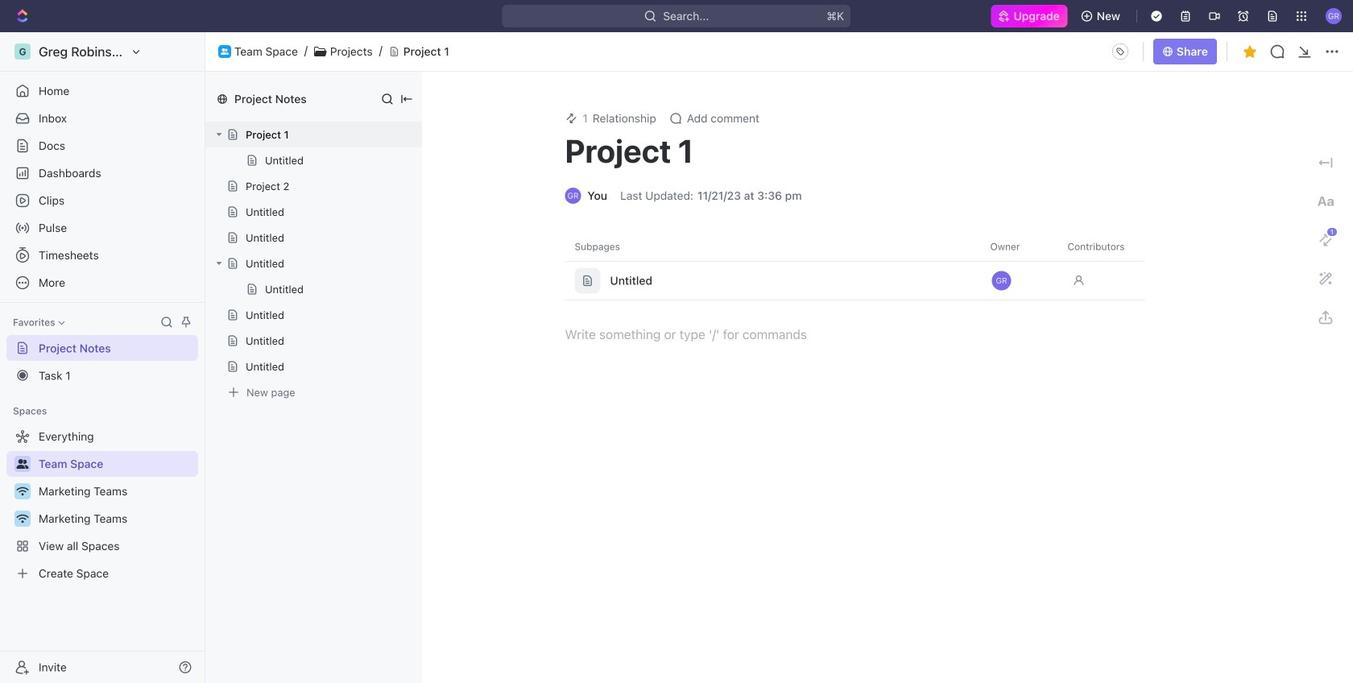Task type: describe. For each thing, give the bounding box(es) containing it.
2 wifi image from the top
[[17, 514, 29, 524]]

user group image
[[221, 48, 229, 55]]

user group image
[[17, 459, 29, 469]]

sidebar navigation
[[0, 32, 209, 683]]

dropdown menu image
[[1108, 39, 1134, 64]]



Task type: vqa. For each thing, say whether or not it's contained in the screenshot.
"SETTINGS:"
no



Task type: locate. For each thing, give the bounding box(es) containing it.
tree
[[6, 424, 198, 587]]

1 wifi image from the top
[[17, 487, 29, 496]]

wifi image
[[17, 487, 29, 496], [17, 514, 29, 524]]

tree inside sidebar navigation
[[6, 424, 198, 587]]

0 vertical spatial wifi image
[[17, 487, 29, 496]]

greg robinson's workspace, , element
[[15, 44, 31, 60]]

1 vertical spatial wifi image
[[17, 514, 29, 524]]



